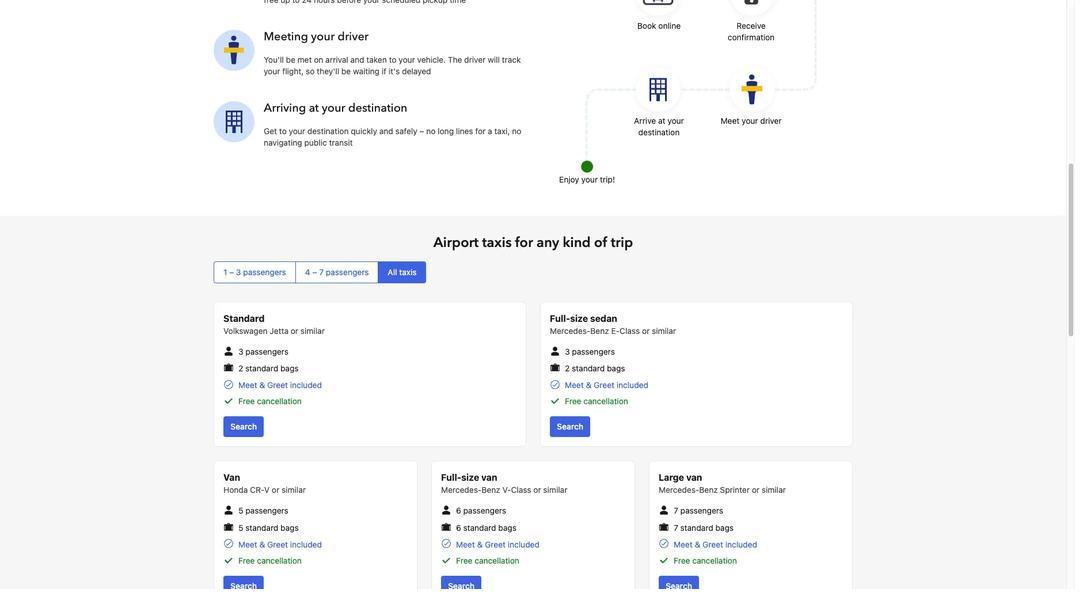 Task type: locate. For each thing, give the bounding box(es) containing it.
3 passengers down e-
[[565, 347, 615, 356]]

– inside get to your destination quickly and safely – no long lines for a taxi, no navigating public transit
[[420, 126, 424, 136]]

7 passengers
[[674, 506, 724, 516]]

meet
[[721, 116, 740, 125], [239, 380, 257, 390], [565, 380, 584, 390], [239, 540, 257, 550], [456, 540, 475, 550], [674, 540, 693, 550]]

no right taxi,
[[512, 126, 522, 136]]

similar right v-
[[544, 485, 568, 495]]

or right sprinter
[[752, 485, 760, 495]]

of
[[594, 233, 608, 252]]

3 passengers
[[239, 347, 289, 356], [565, 347, 615, 356]]

1 van from the left
[[482, 473, 497, 483]]

transit
[[329, 138, 353, 147]]

standard for cr-
[[246, 523, 278, 533]]

1 search button from the left
[[224, 417, 264, 437]]

similar
[[301, 326, 325, 336], [652, 326, 676, 336], [282, 485, 306, 495], [544, 485, 568, 495], [762, 485, 786, 495]]

search for volkswagen
[[230, 422, 257, 432]]

greet for mercedes-
[[703, 540, 724, 550]]

3 down 'volkswagen'
[[239, 347, 243, 356]]

& for sedan
[[586, 380, 592, 390]]

1 horizontal spatial class
[[620, 326, 640, 336]]

meet & greet included for cr-
[[239, 540, 322, 550]]

van
[[482, 473, 497, 483], [687, 473, 703, 483]]

or
[[291, 326, 299, 336], [642, 326, 650, 336], [272, 485, 280, 495], [534, 485, 541, 495], [752, 485, 760, 495]]

size inside the full-size sedan mercedes-benz e-class or similar
[[570, 313, 588, 324]]

6 standard bags
[[456, 523, 517, 533]]

0 vertical spatial and
[[351, 55, 364, 64]]

class inside the full-size sedan mercedes-benz e-class or similar
[[620, 326, 640, 336]]

passengers
[[243, 267, 286, 277], [326, 267, 369, 277], [246, 347, 289, 356], [572, 347, 615, 356], [246, 506, 289, 516], [464, 506, 506, 516], [681, 506, 724, 516]]

0 vertical spatial size
[[570, 313, 588, 324]]

5 down honda at the left of page
[[239, 506, 243, 516]]

mercedes- inside full-size van mercedes-benz v-class or similar
[[441, 485, 482, 495]]

you'll be met on arrival and taken to your vehicle. the driver will track your flight, so they'll be waiting if it's delayed
[[264, 55, 521, 76]]

full- for full-size sedan
[[550, 313, 570, 324]]

free cancellation for cr-
[[239, 556, 302, 566]]

sedan
[[590, 313, 618, 324]]

0 horizontal spatial search button
[[224, 417, 264, 437]]

0 horizontal spatial taxis
[[399, 267, 417, 277]]

search button for volkswagen
[[224, 417, 264, 437]]

mercedes- inside the full-size sedan mercedes-benz e-class or similar
[[550, 326, 591, 336]]

size up '6 passengers'
[[462, 473, 479, 483]]

to inside the you'll be met on arrival and taken to your vehicle. the driver will track your flight, so they'll be waiting if it's delayed
[[389, 55, 397, 64]]

3 down the full-size sedan mercedes-benz e-class or similar
[[565, 347, 570, 356]]

5 down 5 passengers
[[239, 523, 243, 533]]

for left any
[[515, 233, 533, 252]]

or inside standard volkswagen jetta or similar
[[291, 326, 299, 336]]

benz inside full-size van mercedes-benz v-class or similar
[[482, 485, 500, 495]]

cancellation for cr-
[[257, 556, 302, 566]]

& for van
[[477, 540, 483, 550]]

7
[[319, 267, 324, 277], [674, 506, 679, 516], [674, 523, 679, 533]]

1 vertical spatial size
[[462, 473, 479, 483]]

free cancellation
[[239, 397, 302, 406], [565, 397, 628, 406], [239, 556, 302, 566], [456, 556, 520, 566], [674, 556, 737, 566]]

0 vertical spatial 5
[[239, 506, 243, 516]]

be down arrival at the top of the page
[[342, 66, 351, 76]]

greet
[[267, 380, 288, 390], [594, 380, 615, 390], [267, 540, 288, 550], [485, 540, 506, 550], [703, 540, 724, 550]]

1 2 from the left
[[239, 364, 243, 373]]

and left safely in the left top of the page
[[380, 126, 393, 136]]

destination up public
[[308, 126, 349, 136]]

standard volkswagen jetta or similar
[[224, 313, 325, 336]]

free cancellation for sedan
[[565, 397, 628, 406]]

0 horizontal spatial be
[[286, 55, 295, 64]]

taxis for airport
[[482, 233, 512, 252]]

class inside full-size van mercedes-benz v-class or similar
[[511, 485, 532, 495]]

1 vertical spatial 5
[[239, 523, 243, 533]]

6 down '6 passengers'
[[456, 523, 461, 533]]

taxis inside sort results by element
[[399, 267, 417, 277]]

2 5 from the top
[[239, 523, 243, 533]]

large
[[659, 473, 684, 483]]

mercedes- down large
[[659, 485, 700, 495]]

– right 4
[[313, 267, 317, 277]]

meeting your driver
[[264, 29, 369, 44]]

standard for sedan
[[572, 364, 605, 373]]

at right arriving
[[309, 100, 319, 116]]

included
[[290, 380, 322, 390], [617, 380, 649, 390], [290, 540, 322, 550], [508, 540, 540, 550], [726, 540, 758, 550]]

or inside large van mercedes-benz sprinter or similar
[[752, 485, 760, 495]]

0 horizontal spatial search
[[230, 422, 257, 432]]

1 horizontal spatial be
[[342, 66, 351, 76]]

full-
[[550, 313, 570, 324], [441, 473, 462, 483]]

van up '6 passengers'
[[482, 473, 497, 483]]

0 horizontal spatial for
[[476, 126, 486, 136]]

1 horizontal spatial driver
[[464, 55, 486, 64]]

2 search button from the left
[[550, 417, 591, 437]]

1 horizontal spatial search
[[557, 422, 584, 432]]

passengers up 5 standard bags
[[246, 506, 289, 516]]

destination
[[348, 100, 408, 116], [308, 126, 349, 136], [639, 127, 680, 137]]

and
[[351, 55, 364, 64], [380, 126, 393, 136]]

full-size sedan mercedes-benz e-class or similar
[[550, 313, 676, 336]]

0 horizontal spatial no
[[426, 126, 436, 136]]

sprinter
[[720, 485, 750, 495]]

meet & greet included
[[239, 380, 322, 390], [565, 380, 649, 390], [239, 540, 322, 550], [456, 540, 540, 550], [674, 540, 758, 550]]

1 vertical spatial 7
[[674, 506, 679, 516]]

greet for jetta
[[267, 380, 288, 390]]

5 for 5 passengers
[[239, 506, 243, 516]]

2 van from the left
[[687, 473, 703, 483]]

similar right v
[[282, 485, 306, 495]]

2 horizontal spatial benz
[[700, 485, 718, 495]]

meet & greet included down jetta on the left of the page
[[239, 380, 322, 390]]

0 vertical spatial 6
[[456, 506, 461, 516]]

0 horizontal spatial benz
[[482, 485, 500, 495]]

2 2 standard bags from the left
[[565, 364, 625, 373]]

1 horizontal spatial at
[[659, 116, 666, 125]]

2 standard bags down e-
[[565, 364, 625, 373]]

1 horizontal spatial 2
[[565, 364, 570, 373]]

and for meeting your driver
[[351, 55, 364, 64]]

size left sedan at the right bottom of the page
[[570, 313, 588, 324]]

0 horizontal spatial mercedes-
[[441, 485, 482, 495]]

0 vertical spatial driver
[[338, 29, 369, 44]]

your
[[311, 29, 335, 44], [399, 55, 415, 64], [264, 66, 280, 76], [322, 100, 346, 116], [668, 116, 684, 125], [742, 116, 758, 125], [289, 126, 305, 136], [582, 174, 598, 184]]

0 horizontal spatial at
[[309, 100, 319, 116]]

and for arriving at your destination
[[380, 126, 393, 136]]

meet & greet included for jetta
[[239, 380, 322, 390]]

2 2 from the left
[[565, 364, 570, 373]]

standard down the full-size sedan mercedes-benz e-class or similar
[[572, 364, 605, 373]]

free for jetta
[[239, 397, 255, 406]]

0 vertical spatial taxis
[[482, 233, 512, 252]]

size
[[570, 313, 588, 324], [462, 473, 479, 483]]

7 down 7 passengers
[[674, 523, 679, 533]]

benz down sedan at the right bottom of the page
[[591, 326, 609, 336]]

arrive
[[634, 116, 656, 125]]

standard
[[245, 364, 278, 373], [572, 364, 605, 373], [246, 523, 278, 533], [464, 523, 496, 533], [681, 523, 714, 533]]

passengers up "7 standard bags"
[[681, 506, 724, 516]]

1 horizontal spatial mercedes-
[[550, 326, 591, 336]]

full- inside full-size van mercedes-benz v-class or similar
[[441, 473, 462, 483]]

search
[[230, 422, 257, 432], [557, 422, 584, 432]]

track
[[502, 55, 521, 64]]

0 horizontal spatial and
[[351, 55, 364, 64]]

taxis right all
[[399, 267, 417, 277]]

at inside arrive at your destination
[[659, 116, 666, 125]]

airport
[[434, 233, 479, 252]]

meet & greet included down "7 standard bags"
[[674, 540, 758, 550]]

and inside the you'll be met on arrival and taken to your vehicle. the driver will track your flight, so they'll be waiting if it's delayed
[[351, 55, 364, 64]]

full- inside the full-size sedan mercedes-benz e-class or similar
[[550, 313, 570, 324]]

2 6 from the top
[[456, 523, 461, 533]]

and up waiting
[[351, 55, 364, 64]]

included for sedan
[[617, 380, 649, 390]]

taxis right airport
[[482, 233, 512, 252]]

taxis
[[482, 233, 512, 252], [399, 267, 417, 277]]

greet down jetta on the left of the page
[[267, 380, 288, 390]]

long
[[438, 126, 454, 136]]

1 horizontal spatial and
[[380, 126, 393, 136]]

–
[[420, 126, 424, 136], [229, 267, 234, 277], [313, 267, 317, 277]]

– right the 1 at the top left
[[229, 267, 234, 277]]

benz up 7 passengers
[[700, 485, 718, 495]]

0 vertical spatial to
[[389, 55, 397, 64]]

to
[[389, 55, 397, 64], [279, 126, 287, 136]]

& for jetta
[[260, 380, 265, 390]]

1 search from the left
[[230, 422, 257, 432]]

e-
[[612, 326, 620, 336]]

1 vertical spatial 6
[[456, 523, 461, 533]]

0 horizontal spatial to
[[279, 126, 287, 136]]

5
[[239, 506, 243, 516], [239, 523, 243, 533]]

all taxis
[[388, 267, 417, 277]]

or inside van honda cr-v or similar
[[272, 485, 280, 495]]

bags for van
[[499, 523, 517, 533]]

similar right jetta on the left of the page
[[301, 326, 325, 336]]

0 vertical spatial class
[[620, 326, 640, 336]]

0 horizontal spatial class
[[511, 485, 532, 495]]

vehicle.
[[417, 55, 446, 64]]

greet for van
[[485, 540, 506, 550]]

meet for large van
[[674, 540, 693, 550]]

standard for van
[[464, 523, 496, 533]]

passengers down jetta on the left of the page
[[246, 347, 289, 356]]

booking airport taxi image for meeting your driver
[[214, 30, 255, 71]]

3
[[236, 267, 241, 277], [239, 347, 243, 356], [565, 347, 570, 356]]

1 horizontal spatial no
[[512, 126, 522, 136]]

0 horizontal spatial full-
[[441, 473, 462, 483]]

destination for arriving at your destination
[[348, 100, 408, 116]]

at for arriving
[[309, 100, 319, 116]]

meet for full-size sedan
[[565, 380, 584, 390]]

benz
[[591, 326, 609, 336], [482, 485, 500, 495], [700, 485, 718, 495]]

sort results by element
[[214, 261, 853, 283]]

free cancellation for jetta
[[239, 397, 302, 406]]

passengers up 6 standard bags
[[464, 506, 506, 516]]

to up the navigating
[[279, 126, 287, 136]]

standard down 7 passengers
[[681, 523, 714, 533]]

6 for 6 standard bags
[[456, 523, 461, 533]]

be up flight,
[[286, 55, 295, 64]]

1 horizontal spatial size
[[570, 313, 588, 324]]

mercedes-
[[550, 326, 591, 336], [441, 485, 482, 495], [659, 485, 700, 495]]

standard down 'volkswagen'
[[245, 364, 278, 373]]

0 horizontal spatial –
[[229, 267, 234, 277]]

1 horizontal spatial 2 standard bags
[[565, 364, 625, 373]]

2 horizontal spatial driver
[[761, 116, 782, 125]]

bags down e-
[[607, 364, 625, 373]]

3 right the 1 at the top left
[[236, 267, 241, 277]]

size for sedan
[[570, 313, 588, 324]]

free for van
[[456, 556, 473, 566]]

1 vertical spatial driver
[[464, 55, 486, 64]]

2 vertical spatial 7
[[674, 523, 679, 533]]

1 5 from the top
[[239, 506, 243, 516]]

1 3 passengers from the left
[[239, 347, 289, 356]]

meet & greet included down e-
[[565, 380, 649, 390]]

flight,
[[282, 66, 304, 76]]

similar inside full-size van mercedes-benz v-class or similar
[[544, 485, 568, 495]]

0 horizontal spatial 2 standard bags
[[239, 364, 299, 373]]

2 horizontal spatial mercedes-
[[659, 485, 700, 495]]

6
[[456, 506, 461, 516], [456, 523, 461, 533]]

destination inside arrive at your destination
[[639, 127, 680, 137]]

0 horizontal spatial 2
[[239, 364, 243, 373]]

booking airport taxi image for arriving at your destination
[[214, 102, 255, 142]]

5 for 5 standard bags
[[239, 523, 243, 533]]

7 standard bags
[[674, 523, 734, 533]]

search button for size
[[550, 417, 591, 437]]

or right v
[[272, 485, 280, 495]]

honda
[[224, 485, 248, 495]]

3 passengers for volkswagen
[[239, 347, 289, 356]]

3 for full-
[[565, 347, 570, 356]]

at right arrive
[[659, 116, 666, 125]]

mercedes- inside large van mercedes-benz sprinter or similar
[[659, 485, 700, 495]]

1 horizontal spatial to
[[389, 55, 397, 64]]

or right v-
[[534, 485, 541, 495]]

2 vertical spatial driver
[[761, 116, 782, 125]]

1 6 from the top
[[456, 506, 461, 516]]

1 horizontal spatial for
[[515, 233, 533, 252]]

1 horizontal spatial search button
[[550, 417, 591, 437]]

1 horizontal spatial van
[[687, 473, 703, 483]]

1 horizontal spatial benz
[[591, 326, 609, 336]]

3 passengers for size
[[565, 347, 615, 356]]

bags down '6 passengers'
[[499, 523, 517, 533]]

included for mercedes-
[[726, 540, 758, 550]]

7 up "7 standard bags"
[[674, 506, 679, 516]]

or right jetta on the left of the page
[[291, 326, 299, 336]]

1
[[224, 267, 227, 277]]

van right large
[[687, 473, 703, 483]]

0 vertical spatial be
[[286, 55, 295, 64]]

0 horizontal spatial driver
[[338, 29, 369, 44]]

1 horizontal spatial –
[[313, 267, 317, 277]]

1 vertical spatial to
[[279, 126, 287, 136]]

benz for sedan
[[591, 326, 609, 336]]

large van mercedes-benz sprinter or similar
[[659, 473, 786, 495]]

at
[[309, 100, 319, 116], [659, 116, 666, 125]]

included for jetta
[[290, 380, 322, 390]]

confirmation
[[728, 32, 775, 42]]

1 horizontal spatial taxis
[[482, 233, 512, 252]]

meet & greet included down 6 standard bags
[[456, 540, 540, 550]]

mercedes- for sedan
[[550, 326, 591, 336]]

to up the it's in the top left of the page
[[389, 55, 397, 64]]

standard for jetta
[[245, 364, 278, 373]]

destination inside get to your destination quickly and safely – no long lines for a taxi, no navigating public transit
[[308, 126, 349, 136]]

3 passengers down jetta on the left of the page
[[239, 347, 289, 356]]

or right e-
[[642, 326, 650, 336]]

benz inside the full-size sedan mercedes-benz e-class or similar
[[591, 326, 609, 336]]

6 up 6 standard bags
[[456, 506, 461, 516]]

for left a
[[476, 126, 486, 136]]

1 vertical spatial and
[[380, 126, 393, 136]]

full- up '6 passengers'
[[441, 473, 462, 483]]

and inside get to your destination quickly and safely – no long lines for a taxi, no navigating public transit
[[380, 126, 393, 136]]

&
[[260, 380, 265, 390], [586, 380, 592, 390], [260, 540, 265, 550], [477, 540, 483, 550], [695, 540, 701, 550]]

van
[[224, 473, 240, 483]]

greet down 5 standard bags
[[267, 540, 288, 550]]

destination up quickly
[[348, 100, 408, 116]]

1 no from the left
[[426, 126, 436, 136]]

meet for full-size van
[[456, 540, 475, 550]]

free
[[239, 397, 255, 406], [565, 397, 582, 406], [239, 556, 255, 566], [456, 556, 473, 566], [674, 556, 690, 566]]

size for van
[[462, 473, 479, 483]]

at for arrive
[[659, 116, 666, 125]]

0 horizontal spatial size
[[462, 473, 479, 483]]

2 3 passengers from the left
[[565, 347, 615, 356]]

1 vertical spatial class
[[511, 485, 532, 495]]

mercedes- up '6 passengers'
[[441, 485, 482, 495]]

book
[[638, 21, 657, 30]]

lines
[[456, 126, 473, 136]]

included for cr-
[[290, 540, 322, 550]]

driver inside the you'll be met on arrival and taken to your vehicle. the driver will track your flight, so they'll be waiting if it's delayed
[[464, 55, 486, 64]]

meet & greet included down 5 standard bags
[[239, 540, 322, 550]]

passengers for full-size sedan
[[572, 347, 615, 356]]

greet down "7 standard bags"
[[703, 540, 724, 550]]

0 vertical spatial 7
[[319, 267, 324, 277]]

for
[[476, 126, 486, 136], [515, 233, 533, 252]]

1 vertical spatial full-
[[441, 473, 462, 483]]

bags down 5 passengers
[[281, 523, 299, 533]]

if
[[382, 66, 387, 76]]

1 horizontal spatial 3 passengers
[[565, 347, 615, 356]]

1 2 standard bags from the left
[[239, 364, 299, 373]]

1 vertical spatial taxis
[[399, 267, 417, 277]]

passengers right 4
[[326, 267, 369, 277]]

4 – 7 passengers
[[305, 267, 369, 277]]

destination down arrive
[[639, 127, 680, 137]]

1 horizontal spatial full-
[[550, 313, 570, 324]]

standard down 5 passengers
[[246, 523, 278, 533]]

van inside large van mercedes-benz sprinter or similar
[[687, 473, 703, 483]]

2 standard bags
[[239, 364, 299, 373], [565, 364, 625, 373]]

similar right e-
[[652, 326, 676, 336]]

greet down 6 standard bags
[[485, 540, 506, 550]]

2 no from the left
[[512, 126, 522, 136]]

full- left sedan at the right bottom of the page
[[550, 313, 570, 324]]

kind
[[563, 233, 591, 252]]

meet & greet included for sedan
[[565, 380, 649, 390]]

2 horizontal spatial –
[[420, 126, 424, 136]]

standard down '6 passengers'
[[464, 523, 496, 533]]

mercedes- down sedan at the right bottom of the page
[[550, 326, 591, 336]]

benz left v-
[[482, 485, 500, 495]]

2 search from the left
[[557, 422, 584, 432]]

5 standard bags
[[239, 523, 299, 533]]

0 vertical spatial for
[[476, 126, 486, 136]]

bags down 7 passengers
[[716, 523, 734, 533]]

bags down jetta on the left of the page
[[281, 364, 299, 373]]

& for cr-
[[260, 540, 265, 550]]

enjoy your trip!
[[559, 174, 615, 184]]

online
[[659, 21, 681, 30]]

met
[[298, 55, 312, 64]]

passengers down e-
[[572, 347, 615, 356]]

similar right sprinter
[[762, 485, 786, 495]]

be
[[286, 55, 295, 64], [342, 66, 351, 76]]

no left long
[[426, 126, 436, 136]]

it's
[[389, 66, 400, 76]]

full-size van mercedes-benz v-class or similar
[[441, 473, 568, 495]]

your inside get to your destination quickly and safely – no long lines for a taxi, no navigating public transit
[[289, 126, 305, 136]]

bags
[[281, 364, 299, 373], [607, 364, 625, 373], [281, 523, 299, 533], [499, 523, 517, 533], [716, 523, 734, 533]]

size inside full-size van mercedes-benz v-class or similar
[[462, 473, 479, 483]]

2 standard bags down jetta on the left of the page
[[239, 364, 299, 373]]

delayed
[[402, 66, 431, 76]]

0 horizontal spatial 3 passengers
[[239, 347, 289, 356]]

greet down e-
[[594, 380, 615, 390]]

0 vertical spatial full-
[[550, 313, 570, 324]]

driver
[[338, 29, 369, 44], [464, 55, 486, 64], [761, 116, 782, 125]]

booking airport taxi image
[[576, 0, 818, 178], [214, 30, 255, 71], [214, 102, 255, 142]]

– right safely in the left top of the page
[[420, 126, 424, 136]]

meet & greet included for van
[[456, 540, 540, 550]]

7 right 4
[[319, 267, 324, 277]]

class
[[620, 326, 640, 336], [511, 485, 532, 495]]

0 horizontal spatial van
[[482, 473, 497, 483]]



Task type: vqa. For each thing, say whether or not it's contained in the screenshot.


Task type: describe. For each thing, give the bounding box(es) containing it.
3 for standard
[[239, 347, 243, 356]]

safely
[[396, 126, 417, 136]]

cancellation for sedan
[[584, 397, 628, 406]]

all
[[388, 267, 397, 277]]

6 passengers
[[456, 506, 506, 516]]

v
[[264, 485, 270, 495]]

arrival
[[326, 55, 348, 64]]

greet for cr-
[[267, 540, 288, 550]]

van inside full-size van mercedes-benz v-class or similar
[[482, 473, 497, 483]]

arriving
[[264, 100, 306, 116]]

free cancellation for van
[[456, 556, 520, 566]]

on
[[314, 55, 323, 64]]

jetta
[[270, 326, 289, 336]]

standard for mercedes-
[[681, 523, 714, 533]]

trip
[[611, 233, 633, 252]]

cancellation for mercedes-
[[693, 556, 737, 566]]

to inside get to your destination quickly and safely – no long lines for a taxi, no navigating public transit
[[279, 126, 287, 136]]

cancellation for jetta
[[257, 397, 302, 406]]

bags for cr-
[[281, 523, 299, 533]]

meeting
[[264, 29, 308, 44]]

meet for van
[[239, 540, 257, 550]]

any
[[537, 233, 560, 252]]

standard
[[224, 313, 265, 324]]

trip!
[[600, 174, 615, 184]]

bags for jetta
[[281, 364, 299, 373]]

mercedes- for van
[[441, 485, 482, 495]]

bags for sedan
[[607, 364, 625, 373]]

passengers right the 1 at the top left
[[243, 267, 286, 277]]

meet & greet included for mercedes-
[[674, 540, 758, 550]]

cancellation for van
[[475, 556, 520, 566]]

similar inside the full-size sedan mercedes-benz e-class or similar
[[652, 326, 676, 336]]

2 standard bags for jetta
[[239, 364, 299, 373]]

passengers for large van
[[681, 506, 724, 516]]

get to your destination quickly and safely – no long lines for a taxi, no navigating public transit
[[264, 126, 522, 147]]

free for cr-
[[239, 556, 255, 566]]

class for sedan
[[620, 326, 640, 336]]

passengers for standard
[[246, 347, 289, 356]]

van honda cr-v or similar
[[224, 473, 306, 495]]

destination for arrive at your destination
[[639, 127, 680, 137]]

similar inside van honda cr-v or similar
[[282, 485, 306, 495]]

arriving at your destination
[[264, 100, 408, 116]]

volkswagen
[[224, 326, 268, 336]]

waiting
[[353, 66, 380, 76]]

navigating
[[264, 138, 302, 147]]

enjoy
[[559, 174, 579, 184]]

7 for 7 passengers
[[674, 506, 679, 516]]

& for mercedes-
[[695, 540, 701, 550]]

1 vertical spatial be
[[342, 66, 351, 76]]

included for van
[[508, 540, 540, 550]]

the
[[448, 55, 462, 64]]

search for size
[[557, 422, 584, 432]]

full- for full-size van
[[441, 473, 462, 483]]

passengers for van
[[246, 506, 289, 516]]

4
[[305, 267, 310, 277]]

taken
[[367, 55, 387, 64]]

benz inside large van mercedes-benz sprinter or similar
[[700, 485, 718, 495]]

taxis for all
[[399, 267, 417, 277]]

7 for 7 standard bags
[[674, 523, 679, 533]]

arrive at your destination
[[634, 116, 684, 137]]

receive
[[737, 21, 766, 30]]

driver for meeting your driver
[[338, 29, 369, 44]]

so
[[306, 66, 315, 76]]

cr-
[[250, 485, 264, 495]]

3 inside sort results by element
[[236, 267, 241, 277]]

similar inside standard volkswagen jetta or similar
[[301, 326, 325, 336]]

bags for mercedes-
[[716, 523, 734, 533]]

or inside full-size van mercedes-benz v-class or similar
[[534, 485, 541, 495]]

meet your driver
[[721, 116, 782, 125]]

2 for volkswagen
[[239, 364, 243, 373]]

free for sedan
[[565, 397, 582, 406]]

will
[[488, 55, 500, 64]]

taxi,
[[495, 126, 510, 136]]

similar inside large van mercedes-benz sprinter or similar
[[762, 485, 786, 495]]

5 passengers
[[239, 506, 289, 516]]

they'll
[[317, 66, 339, 76]]

or inside the full-size sedan mercedes-benz e-class or similar
[[642, 326, 650, 336]]

for inside get to your destination quickly and safely – no long lines for a taxi, no navigating public transit
[[476, 126, 486, 136]]

meet for standard
[[239, 380, 257, 390]]

driver for meet your driver
[[761, 116, 782, 125]]

7 inside sort results by element
[[319, 267, 324, 277]]

– for 1 – 3 passengers
[[229, 267, 234, 277]]

quickly
[[351, 126, 377, 136]]

receive confirmation
[[728, 21, 775, 42]]

greet for sedan
[[594, 380, 615, 390]]

airport taxis for any kind of trip
[[434, 233, 633, 252]]

your inside arrive at your destination
[[668, 116, 684, 125]]

v-
[[503, 485, 511, 495]]

book online
[[638, 21, 681, 30]]

free cancellation for mercedes-
[[674, 556, 737, 566]]

get
[[264, 126, 277, 136]]

a
[[488, 126, 492, 136]]

6 for 6 passengers
[[456, 506, 461, 516]]

passengers for full-size van
[[464, 506, 506, 516]]

2 for size
[[565, 364, 570, 373]]

destination for get to your destination quickly and safely – no long lines for a taxi, no navigating public transit
[[308, 126, 349, 136]]

2 standard bags for sedan
[[565, 364, 625, 373]]

benz for van
[[482, 485, 500, 495]]

1 vertical spatial for
[[515, 233, 533, 252]]

free for mercedes-
[[674, 556, 690, 566]]

1 – 3 passengers
[[224, 267, 286, 277]]

public
[[304, 138, 327, 147]]

class for van
[[511, 485, 532, 495]]

– for 4 – 7 passengers
[[313, 267, 317, 277]]

you'll
[[264, 55, 284, 64]]



